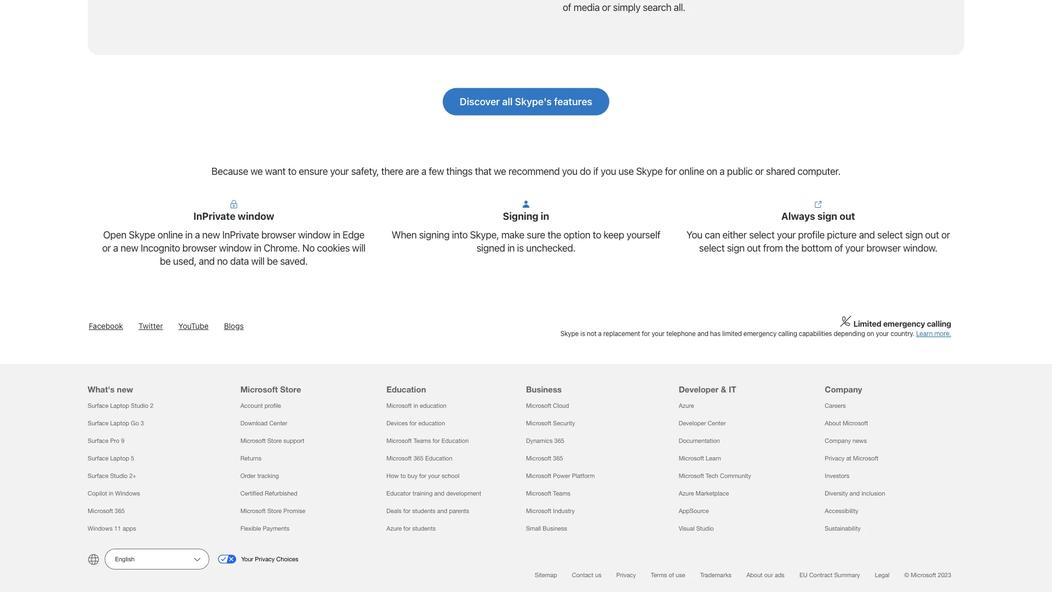 Task type: describe. For each thing, give the bounding box(es) containing it.
accessibility link
[[825, 508, 859, 515]]

what's new heading
[[88, 364, 227, 397]]

your left telephone
[[652, 330, 665, 338]]

microsoft teams for education
[[387, 437, 469, 445]]

twitter link
[[139, 322, 163, 331]]

2 we from the left
[[494, 165, 506, 177]]

1 we from the left
[[251, 165, 263, 177]]

visual
[[679, 525, 695, 532]]

for inside limited emergency calling skype is not a replacement for your telephone and has limited emergency calling capabilities depending on your country. learn more.
[[642, 330, 650, 338]]

returns
[[241, 455, 262, 462]]

tech
[[706, 473, 719, 480]]

365 for 'microsoft 365 education' link
[[414, 455, 424, 462]]

1 horizontal spatial microsoft 365
[[526, 455, 563, 462]]

copilot
[[88, 490, 107, 497]]

1 vertical spatial education
[[442, 437, 469, 445]]

about microsoft
[[825, 420, 869, 427]]

0 horizontal spatial will
[[251, 255, 265, 267]]

country.
[[891, 330, 915, 338]]

ensure
[[299, 165, 328, 177]]

not
[[587, 330, 597, 338]]

surface for surface laptop go 3
[[88, 420, 109, 427]]

discover
[[460, 96, 500, 107]]

teams for microsoft teams for education
[[414, 437, 431, 445]]

out inside  always sign out
[[840, 210, 856, 222]]

skype inside limited emergency calling skype is not a replacement for your telephone and has limited emergency calling capabilities depending on your country. learn more.
[[561, 330, 579, 338]]

limited emergency calling skype is not a replacement for your telephone and has limited emergency calling capabilities depending on your country. learn more.
[[561, 319, 952, 338]]

microsoft power platform
[[526, 473, 595, 480]]

2 you from the left
[[601, 165, 617, 177]]

chrome.
[[264, 242, 300, 254]]

community
[[721, 473, 752, 480]]

apps
[[123, 525, 136, 532]]

education for devices for education
[[419, 420, 445, 427]]

company for company
[[825, 385, 863, 394]]

0 horizontal spatial browser
[[182, 242, 217, 254]]

a right are
[[422, 165, 427, 177]]

surface laptop studio 2
[[88, 402, 154, 409]]

microsoft up news on the right of page
[[843, 420, 869, 427]]

azure for students link
[[387, 525, 436, 532]]

sign inside  always sign out
[[818, 210, 838, 222]]

0 horizontal spatial select
[[700, 242, 725, 254]]

2 vertical spatial education
[[426, 455, 453, 462]]

surface for surface laptop 5
[[88, 455, 109, 462]]

1 vertical spatial emergency
[[744, 330, 777, 338]]

microsoft power platform link
[[526, 473, 595, 480]]

365 for the left microsoft 365 link
[[115, 508, 125, 515]]

1 horizontal spatial calling
[[927, 319, 952, 329]]

1 vertical spatial window
[[298, 229, 331, 241]]

summary
[[835, 572, 861, 579]]

microsoft teams
[[526, 490, 571, 497]]

ads
[[775, 572, 785, 579]]

2 vertical spatial sign
[[727, 242, 745, 254]]

in right copilot
[[109, 490, 114, 497]]

store for microsoft store
[[280, 385, 301, 394]]

© microsoft 2023
[[905, 572, 952, 579]]

teams for microsoft teams
[[553, 490, 571, 497]]

studio for visual studio
[[697, 525, 714, 532]]

about microsoft link
[[825, 420, 869, 427]]

the inside when signing into skype, make sure the option to keep yourself signed in is unchecked.
[[548, 229, 562, 241]]

and right training
[[435, 490, 445, 497]]

center for microsoft
[[269, 420, 288, 427]]

window inside  inprivate window
[[238, 210, 274, 222]]

in up cookies
[[333, 229, 341, 241]]

order
[[241, 473, 256, 480]]

studio for surface studio 2+
[[110, 473, 128, 480]]

microsoft for the microsoft store support link
[[241, 437, 266, 445]]

cookies
[[317, 242, 350, 254]]

1 vertical spatial business
[[543, 525, 568, 532]]

surface pro 9
[[88, 437, 124, 445]]

microsoft for the rightmost microsoft 365 link
[[526, 455, 552, 462]]

online inside open skype online in a new inprivate browser window in edge or a new incognito browser window in chrome. no cookies will be used, and no data will be saved.
[[158, 229, 183, 241]]

1 horizontal spatial online
[[679, 165, 705, 177]]

9
[[121, 437, 124, 445]]

microsoft for the microsoft learn link
[[679, 455, 705, 462]]

privacy link
[[617, 572, 636, 579]]

profile inside you can either select your profile picture and select sign out or select sign out from the bottom of your browser window.
[[799, 229, 825, 241]]

certified refurbished
[[241, 490, 298, 497]]

investors
[[825, 473, 850, 480]]

azure for azure marketplace
[[679, 490, 694, 497]]

documentation
[[679, 437, 720, 445]]

power
[[553, 473, 571, 480]]

on inside main content
[[707, 165, 718, 177]]

dynamics
[[526, 437, 553, 445]]

want
[[265, 165, 286, 177]]

privacy for privacy at microsoft
[[825, 455, 845, 462]]

2023
[[938, 572, 952, 579]]

business heading
[[526, 364, 666, 397]]

1 vertical spatial new
[[121, 242, 138, 254]]

microsoft learn
[[679, 455, 722, 462]]

our
[[765, 572, 774, 579]]

students for azure
[[413, 525, 436, 532]]

microsoft for microsoft industry link
[[526, 508, 552, 515]]

surface for surface studio 2+
[[88, 473, 109, 480]]

eu contract summary link
[[800, 572, 861, 579]]

1 horizontal spatial select
[[750, 229, 775, 241]]

2 vertical spatial out
[[747, 242, 761, 254]]

azure marketplace
[[679, 490, 730, 497]]

and left parents
[[437, 508, 448, 515]]

platform
[[572, 473, 595, 480]]

microsoft cloud
[[526, 402, 570, 409]]


[[230, 200, 238, 209]]

picture
[[828, 229, 857, 241]]

footer resource links element
[[35, 364, 1018, 537]]

1 horizontal spatial microsoft 365 link
[[526, 455, 563, 462]]

eu
[[800, 572, 808, 579]]

or for you can either select your profile picture and select sign out or select sign out from the bottom of your browser window.
[[942, 229, 951, 241]]

company heading
[[825, 364, 958, 397]]

how
[[387, 473, 399, 480]]

few
[[429, 165, 444, 177]]

privacy for privacy link
[[617, 572, 636, 579]]

skype,
[[470, 229, 499, 241]]

learn inside footer resource links 'element'
[[706, 455, 722, 462]]

payments
[[263, 525, 290, 532]]

0 vertical spatial emergency
[[884, 319, 926, 329]]

microsoft store support link
[[241, 437, 305, 445]]

incognito
[[141, 242, 180, 254]]

3
[[141, 420, 144, 427]]

marketplace
[[696, 490, 730, 497]]

unchecked.
[[526, 242, 576, 254]]

sustainability link
[[825, 525, 861, 532]]

your left safety,
[[330, 165, 349, 177]]

news
[[853, 437, 867, 445]]

1 be from the left
[[160, 255, 171, 267]]

microsoft for microsoft teams for education link
[[387, 437, 412, 445]]

microsoft for 'microsoft 365 education' link
[[387, 455, 412, 462]]

education for microsoft in education
[[420, 402, 447, 409]]

windows 11 apps
[[88, 525, 136, 532]]

in left chrome.
[[254, 242, 261, 254]]

surface laptop 5
[[88, 455, 134, 462]]

azure for azure link
[[679, 402, 694, 409]]

signing
[[503, 210, 539, 222]]

trademarks
[[701, 572, 732, 579]]

365 for dynamics 365 link
[[555, 437, 565, 445]]

business inside heading
[[526, 385, 562, 394]]

contract
[[810, 572, 833, 579]]

0 horizontal spatial of
[[669, 572, 674, 579]]

how to buy for your school
[[387, 473, 460, 480]]

your down limited
[[876, 330, 889, 338]]

terms of use link
[[651, 572, 686, 579]]

microsoft for microsoft tech community link
[[679, 473, 705, 480]]

2+
[[129, 473, 136, 480]]

skype's
[[515, 96, 552, 107]]

and inside you can either select your profile picture and select sign out or select sign out from the bottom of your browser window.
[[860, 229, 876, 241]]

to inside when signing into skype, make sure the option to keep yourself signed in is unchecked.
[[593, 229, 602, 241]]

profile inside footer resource links 'element'
[[265, 402, 281, 409]]

data
[[230, 255, 249, 267]]

students for deals
[[412, 508, 436, 515]]

microsoft right ©
[[911, 572, 937, 579]]

0 vertical spatial new
[[202, 229, 220, 241]]

microsoft for microsoft cloud "link" at bottom
[[526, 402, 552, 409]]

in up used,
[[185, 229, 193, 241]]

and inside limited emergency calling skype is not a replacement for your telephone and has limited emergency calling capabilities depending on your country. learn more.
[[698, 330, 709, 338]]

1 vertical spatial privacy
[[255, 556, 275, 563]]

0 vertical spatial will
[[352, 242, 366, 254]]

microsoft store promise link
[[241, 508, 306, 515]]

microsoft for microsoft teams "link" in the bottom of the page
[[526, 490, 552, 497]]

dynamics 365
[[526, 437, 565, 445]]

order tracking link
[[241, 473, 279, 480]]

educator training and development
[[387, 490, 481, 497]]

use inside main content
[[619, 165, 634, 177]]

or for open skype online in a new inprivate browser window in edge or a new incognito browser window in chrome. no cookies will be used, and no data will be saved.
[[102, 242, 111, 254]]

either
[[723, 229, 747, 241]]

account profile link
[[241, 402, 281, 409]]

365 for the rightmost microsoft 365 link
[[553, 455, 563, 462]]

development
[[446, 490, 481, 497]]

main content containing discover all skype's features
[[0, 0, 1053, 290]]

microsoft for microsoft power platform link
[[526, 473, 552, 480]]

browser inside you can either select your profile picture and select sign out or select sign out from the bottom of your browser window.
[[867, 242, 901, 254]]

microsoft teams link
[[526, 490, 571, 497]]

diversity and inclusion
[[825, 490, 886, 497]]

microsoft teams for education link
[[387, 437, 469, 445]]

account
[[241, 402, 263, 409]]

you
[[687, 229, 703, 241]]

surface laptop studio 2 link
[[88, 402, 154, 409]]



Task type: locate. For each thing, give the bounding box(es) containing it.
is inside when signing into skype, make sure the option to keep yourself signed in is unchecked.
[[517, 242, 524, 254]]

education down microsoft teams for education link
[[426, 455, 453, 462]]

2 company from the top
[[825, 437, 852, 445]]

new up and no
[[202, 229, 220, 241]]

1 horizontal spatial be
[[267, 255, 278, 267]]

1 horizontal spatial on
[[867, 330, 875, 338]]

1 vertical spatial inprivate
[[222, 229, 259, 241]]

1 vertical spatial laptop
[[110, 420, 129, 427]]

emergency right limited
[[744, 330, 777, 338]]

students down deals for students and parents link
[[413, 525, 436, 532]]

0 vertical spatial education
[[387, 385, 426, 394]]

or inside you can either select your profile picture and select sign out or select sign out from the bottom of your browser window.
[[942, 229, 951, 241]]

center up microsoft store support
[[269, 420, 288, 427]]

out left from
[[747, 242, 761, 254]]

2 vertical spatial store
[[268, 508, 282, 515]]

0 horizontal spatial be
[[160, 255, 171, 267]]

the up unchecked.
[[548, 229, 562, 241]]

store for microsoft store support
[[268, 437, 282, 445]]

surface laptop 5 link
[[88, 455, 134, 462]]

use right terms
[[676, 572, 686, 579]]

new
[[202, 229, 220, 241], [121, 242, 138, 254], [117, 385, 133, 394]]

surface up surface pro 9
[[88, 420, 109, 427]]

microsoft up microsoft industry
[[526, 490, 552, 497]]

to inside footer resource links 'element'
[[401, 473, 406, 480]]

windows
[[115, 490, 140, 497], [88, 525, 113, 532]]

to left keep
[[593, 229, 602, 241]]

on left "public"
[[707, 165, 718, 177]]

how to buy for your school link
[[387, 473, 460, 480]]

laptop up surface laptop go 3
[[110, 402, 129, 409]]

1 company from the top
[[825, 385, 863, 394]]

eu contract summary
[[800, 572, 861, 579]]

accessibility
[[825, 508, 859, 515]]

window.
[[904, 242, 938, 254]]

3 laptop from the top
[[110, 455, 129, 462]]

be down chrome.
[[267, 255, 278, 267]]

education up school
[[442, 437, 469, 445]]

0 horizontal spatial privacy
[[255, 556, 275, 563]]

recommend
[[509, 165, 560, 177]]

0 horizontal spatial we
[[251, 165, 263, 177]]

surface studio 2+ link
[[88, 473, 136, 480]]

twitter
[[139, 322, 163, 331]]

365 up microsoft power platform link
[[553, 455, 563, 462]]

0 horizontal spatial out
[[747, 242, 761, 254]]

deals for students and parents
[[387, 508, 470, 515]]

window up data on the top of the page
[[219, 242, 252, 254]]

used,
[[173, 255, 197, 267]]

be
[[160, 255, 171, 267], [267, 255, 278, 267]]

5
[[131, 455, 134, 462]]

microsoft for microsoft store heading
[[241, 385, 278, 394]]

select down can
[[700, 242, 725, 254]]

is down make
[[517, 242, 524, 254]]

2 students from the top
[[413, 525, 436, 532]]

2 horizontal spatial select
[[878, 229, 903, 241]]

company up careers link
[[825, 385, 863, 394]]

industry
[[553, 508, 575, 515]]

we
[[251, 165, 263, 177], [494, 165, 506, 177]]

1 horizontal spatial browser
[[262, 229, 296, 241]]

surface down surface pro 9
[[88, 455, 109, 462]]

microsoft security link
[[526, 420, 575, 427]]

2 horizontal spatial sign
[[906, 229, 923, 241]]

2 horizontal spatial privacy
[[825, 455, 845, 462]]

surface pro 9 link
[[88, 437, 124, 445]]

microsoft store
[[241, 385, 301, 394]]

laptop for 5
[[110, 455, 129, 462]]

skype up incognito
[[129, 229, 155, 241]]

developer for developer center
[[679, 420, 707, 427]]

1 horizontal spatial you
[[601, 165, 617, 177]]

browser left window.
[[867, 242, 901, 254]]

window down 
[[238, 210, 274, 222]]

2 vertical spatial to
[[401, 473, 406, 480]]

developer for developer & it
[[679, 385, 719, 394]]

microsoft down documentation link
[[679, 455, 705, 462]]

1 horizontal spatial sign
[[818, 210, 838, 222]]

learn up tech
[[706, 455, 722, 462]]

0 vertical spatial microsoft 365 link
[[526, 455, 563, 462]]

microsoft up dynamics
[[526, 420, 552, 427]]

1 you from the left
[[562, 165, 578, 177]]

2 horizontal spatial out
[[926, 229, 940, 241]]

and right "picture"
[[860, 229, 876, 241]]

about for about our ads
[[747, 572, 763, 579]]

1 horizontal spatial windows
[[115, 490, 140, 497]]

1 developer from the top
[[679, 385, 719, 394]]

1 vertical spatial is
[[581, 330, 586, 338]]

will right data on the top of the page
[[251, 255, 265, 267]]

0 horizontal spatial microsoft 365 link
[[88, 508, 125, 515]]

learn left more.
[[917, 330, 933, 338]]

out up window.
[[926, 229, 940, 241]]

a up used,
[[195, 229, 200, 241]]

azure up the developer center link
[[679, 402, 694, 409]]

0 vertical spatial laptop
[[110, 402, 129, 409]]

your up from
[[778, 229, 796, 241]]

your inside footer resource links 'element'
[[428, 473, 440, 480]]

1 horizontal spatial to
[[401, 473, 406, 480]]

things
[[447, 165, 473, 177]]

microsoft for the left microsoft 365 link
[[88, 508, 113, 515]]

0 horizontal spatial on
[[707, 165, 718, 177]]

in up devices for education
[[414, 402, 418, 409]]

microsoft 365 up windows 11 apps link
[[88, 508, 125, 515]]

learn
[[917, 330, 933, 338], [706, 455, 722, 462]]

because
[[212, 165, 248, 177]]

visual studio
[[679, 525, 714, 532]]

1 vertical spatial the
[[786, 242, 800, 254]]

developer & it
[[679, 385, 737, 394]]

sign up window.
[[906, 229, 923, 241]]

surface up copilot
[[88, 473, 109, 480]]

and right diversity
[[850, 490, 860, 497]]

azure down "deals"
[[387, 525, 402, 532]]

into
[[452, 229, 468, 241]]

1 vertical spatial online
[[158, 229, 183, 241]]

you left do
[[562, 165, 578, 177]]

the right from
[[786, 242, 800, 254]]

diversity and inclusion link
[[825, 490, 886, 497]]

2 laptop from the top
[[110, 420, 129, 427]]

company for company news
[[825, 437, 852, 445]]

education up microsoft teams for education link
[[419, 420, 445, 427]]

0 horizontal spatial sign
[[727, 242, 745, 254]]

students
[[412, 508, 436, 515], [413, 525, 436, 532]]

microsoft 365 link up windows 11 apps link
[[88, 508, 125, 515]]

0 horizontal spatial profile
[[265, 402, 281, 409]]

1 horizontal spatial is
[[581, 330, 586, 338]]

1 vertical spatial students
[[413, 525, 436, 532]]

more.
[[935, 330, 952, 338]]

0 horizontal spatial teams
[[414, 437, 431, 445]]

emergency up country.
[[884, 319, 926, 329]]

365
[[555, 437, 565, 445], [414, 455, 424, 462], [553, 455, 563, 462], [115, 508, 125, 515]]

1 surface from the top
[[88, 402, 109, 409]]

out up "picture"
[[840, 210, 856, 222]]

us
[[595, 572, 602, 579]]

surface left pro
[[88, 437, 109, 445]]

1 students from the top
[[412, 508, 436, 515]]

devices for education link
[[387, 420, 445, 427]]

to right want
[[288, 165, 297, 177]]

studio right visual
[[697, 525, 714, 532]]

and left has
[[698, 330, 709, 338]]

use
[[619, 165, 634, 177], [676, 572, 686, 579]]

inprivate inside  inprivate window
[[194, 210, 236, 222]]

1 vertical spatial teams
[[553, 490, 571, 497]]

0 horizontal spatial use
[[619, 165, 634, 177]]

microsoft
[[241, 385, 278, 394], [387, 402, 412, 409], [526, 402, 552, 409], [526, 420, 552, 427], [843, 420, 869, 427], [241, 437, 266, 445], [387, 437, 412, 445], [387, 455, 412, 462], [526, 455, 552, 462], [679, 455, 705, 462], [854, 455, 879, 462], [526, 473, 552, 480], [679, 473, 705, 480], [526, 490, 552, 497], [88, 508, 113, 515], [241, 508, 266, 515], [526, 508, 552, 515], [911, 572, 937, 579]]

new down open
[[121, 242, 138, 254]]

microsoft up microsoft teams
[[526, 473, 552, 480]]

select right "picture"
[[878, 229, 903, 241]]

privacy left at
[[825, 455, 845, 462]]

2 developer from the top
[[679, 420, 707, 427]]

refurbished
[[265, 490, 298, 497]]

company
[[825, 385, 863, 394], [825, 437, 852, 445]]

1 horizontal spatial we
[[494, 165, 506, 177]]

of inside you can either select your profile picture and select sign out or select sign out from the bottom of your browser window.
[[835, 242, 844, 254]]

microsoft 365 down dynamics 365 link
[[526, 455, 563, 462]]

1 vertical spatial education
[[419, 420, 445, 427]]

a
[[422, 165, 427, 177], [720, 165, 725, 177], [195, 229, 200, 241], [113, 242, 118, 254], [599, 330, 602, 338]]

0 vertical spatial students
[[412, 508, 436, 515]]

2 horizontal spatial skype
[[637, 165, 663, 177]]

of right terms
[[669, 572, 674, 579]]

microsoft in education link
[[387, 402, 447, 409]]

choices
[[277, 556, 299, 563]]

1 vertical spatial windows
[[88, 525, 113, 532]]

window
[[238, 210, 274, 222], [298, 229, 331, 241], [219, 242, 252, 254]]

0 horizontal spatial learn
[[706, 455, 722, 462]]

a down open
[[113, 242, 118, 254]]

azure up appsource link
[[679, 490, 694, 497]]

2 be from the left
[[267, 255, 278, 267]]

1 horizontal spatial out
[[840, 210, 856, 222]]

or
[[756, 165, 764, 177], [942, 229, 951, 241], [102, 242, 111, 254]]

sign
[[818, 210, 838, 222], [906, 229, 923, 241], [727, 242, 745, 254]]

download center link
[[241, 420, 288, 427]]

windows left 11
[[88, 525, 113, 532]]

11
[[114, 525, 121, 532]]

in up sure
[[541, 210, 550, 222]]

education inside heading
[[387, 385, 426, 394]]

1 vertical spatial or
[[942, 229, 951, 241]]

trademarks link
[[701, 572, 732, 579]]

1 horizontal spatial studio
[[131, 402, 149, 409]]

©
[[905, 572, 910, 579]]

microsoft inside heading
[[241, 385, 278, 394]]

developer down azure link
[[679, 420, 707, 427]]

contact us
[[572, 572, 602, 579]]

is
[[517, 242, 524, 254], [581, 330, 586, 338]]

0 horizontal spatial calling
[[779, 330, 798, 338]]

of down "picture"
[[835, 242, 844, 254]]

store for microsoft store promise
[[268, 508, 282, 515]]

1 vertical spatial microsoft 365
[[88, 508, 125, 515]]

california consumer privacy act (ccpa) opt-out icon image
[[218, 555, 241, 564]]

when
[[392, 229, 417, 241]]

online left "public"
[[679, 165, 705, 177]]

sign down 
[[818, 210, 838, 222]]

sign down either
[[727, 242, 745, 254]]

browser up chrome.
[[262, 229, 296, 241]]

careers link
[[825, 402, 846, 409]]

deals for students and parents link
[[387, 508, 470, 515]]

we right that
[[494, 165, 506, 177]]

inprivate inside open skype online in a new inprivate browser window in edge or a new incognito browser window in chrome. no cookies will be used, and no data will be saved.
[[222, 229, 259, 241]]

certified
[[241, 490, 263, 497]]

public
[[727, 165, 753, 177]]

english
[[115, 556, 135, 563]]

in inside the  signing in
[[541, 210, 550, 222]]

developer
[[679, 385, 719, 394], [679, 420, 707, 427]]

surface for surface laptop studio 2
[[88, 402, 109, 409]]

learn inside limited emergency calling skype is not a replacement for your telephone and has limited emergency calling capabilities depending on your country. learn more.
[[917, 330, 933, 338]]

0 horizontal spatial windows
[[88, 525, 113, 532]]

0 horizontal spatial emergency
[[744, 330, 777, 338]]

developer up azure link
[[679, 385, 719, 394]]

skype
[[637, 165, 663, 177], [129, 229, 155, 241], [561, 330, 579, 338]]

discover all skype's features
[[460, 96, 593, 107]]

center up documentation link
[[708, 420, 726, 427]]

sitemap
[[535, 572, 558, 579]]

microsoft up account profile
[[241, 385, 278, 394]]

2 center from the left
[[708, 420, 726, 427]]

0 vertical spatial sign
[[818, 210, 838, 222]]

store inside heading
[[280, 385, 301, 394]]

1 vertical spatial sign
[[906, 229, 923, 241]]

0 horizontal spatial about
[[747, 572, 763, 579]]

your down "picture"
[[846, 242, 865, 254]]

small
[[526, 525, 541, 532]]

microsoft store heading
[[241, 364, 374, 397]]

telephone
[[667, 330, 696, 338]]

1 vertical spatial calling
[[779, 330, 798, 338]]

0 vertical spatial privacy
[[825, 455, 845, 462]]

1 horizontal spatial of
[[835, 242, 844, 254]]

0 vertical spatial developer
[[679, 385, 719, 394]]

in inside when signing into skype, make sure the option to keep yourself signed in is unchecked.
[[508, 242, 515, 254]]

0 vertical spatial microsoft 365
[[526, 455, 563, 462]]

0 horizontal spatial you
[[562, 165, 578, 177]]

what's new
[[88, 385, 133, 394]]

0 vertical spatial the
[[548, 229, 562, 241]]

teams up 'microsoft 365 education' link
[[414, 437, 431, 445]]

privacy inside footer resource links 'element'
[[825, 455, 845, 462]]

students down training
[[412, 508, 436, 515]]

microsoft up "small"
[[526, 508, 552, 515]]

out
[[840, 210, 856, 222], [926, 229, 940, 241], [747, 242, 761, 254]]

microsoft down copilot
[[88, 508, 113, 515]]

1 vertical spatial profile
[[265, 402, 281, 409]]

1 horizontal spatial about
[[825, 420, 842, 427]]

1 vertical spatial use
[[676, 572, 686, 579]]

4 surface from the top
[[88, 455, 109, 462]]

1 horizontal spatial learn
[[917, 330, 933, 338]]

1 horizontal spatial emergency
[[884, 319, 926, 329]]

main content
[[0, 0, 1053, 290]]

azure for azure for students
[[387, 525, 402, 532]]

store up 'payments'
[[268, 508, 282, 515]]

or inside open skype online in a new inprivate browser window in edge or a new incognito browser window in chrome. no cookies will be used, and no data will be saved.
[[102, 242, 111, 254]]

microsoft up how on the bottom
[[387, 455, 412, 462]]

center for developer
[[708, 420, 726, 427]]

1 vertical spatial store
[[268, 437, 282, 445]]

calling left capabilities
[[779, 330, 798, 338]]

microsoft for microsoft store promise link
[[241, 508, 266, 515]]

microsoft 365 link down dynamics 365 link
[[526, 455, 563, 462]]

browser
[[262, 229, 296, 241], [182, 242, 217, 254], [867, 242, 901, 254]]

0 horizontal spatial microsoft 365
[[88, 508, 125, 515]]

a left "public"
[[720, 165, 725, 177]]

2 horizontal spatial to
[[593, 229, 602, 241]]

developer & it heading
[[679, 364, 812, 397]]

about inside footer resource links 'element'
[[825, 420, 842, 427]]

0 horizontal spatial center
[[269, 420, 288, 427]]

microsoft right at
[[854, 455, 879, 462]]

youtube
[[179, 322, 209, 331]]

laptop for go
[[110, 420, 129, 427]]

1 vertical spatial learn
[[706, 455, 722, 462]]

0 vertical spatial to
[[288, 165, 297, 177]]

education heading
[[387, 364, 520, 397]]

1 horizontal spatial use
[[676, 572, 686, 579]]

2 horizontal spatial studio
[[697, 525, 714, 532]]

1 vertical spatial company
[[825, 437, 852, 445]]

it
[[729, 385, 737, 394]]

company inside heading
[[825, 385, 863, 394]]

is inside limited emergency calling skype is not a replacement for your telephone and has limited emergency calling capabilities depending on your country. learn more.
[[581, 330, 586, 338]]

1 horizontal spatial skype
[[561, 330, 579, 338]]

about for about microsoft
[[825, 420, 842, 427]]

1 vertical spatial azure
[[679, 490, 694, 497]]

0 vertical spatial profile
[[799, 229, 825, 241]]

1 vertical spatial to
[[593, 229, 602, 241]]

1 vertical spatial developer
[[679, 420, 707, 427]]

and
[[860, 229, 876, 241], [698, 330, 709, 338], [435, 490, 445, 497], [850, 490, 860, 497], [437, 508, 448, 515]]

about left our
[[747, 572, 763, 579]]

educator training and development link
[[387, 490, 481, 497]]

laptop left 5
[[110, 455, 129, 462]]

you right if
[[601, 165, 617, 177]]

laptop for studio
[[110, 402, 129, 409]]

0 vertical spatial azure
[[679, 402, 694, 409]]

blogs
[[224, 322, 244, 331]]

azure for students
[[387, 525, 436, 532]]

inprivate down  inprivate window
[[222, 229, 259, 241]]

sitemap link
[[535, 572, 558, 579]]

1 center from the left
[[269, 420, 288, 427]]

1 vertical spatial out
[[926, 229, 940, 241]]

laptop left go on the bottom left
[[110, 420, 129, 427]]

on inside limited emergency calling skype is not a replacement for your telephone and has limited emergency calling capabilities depending on your country. learn more.
[[867, 330, 875, 338]]

1 vertical spatial about
[[747, 572, 763, 579]]

1 laptop from the top
[[110, 402, 129, 409]]

appsource link
[[679, 508, 709, 515]]

the inside you can either select your profile picture and select sign out or select sign out from the bottom of your browser window.
[[786, 242, 800, 254]]

3 surface from the top
[[88, 437, 109, 445]]

new inside heading
[[117, 385, 133, 394]]

0 horizontal spatial studio
[[110, 473, 128, 480]]

will down "edge"
[[352, 242, 366, 254]]

developer inside heading
[[679, 385, 719, 394]]

1 vertical spatial will
[[251, 255, 265, 267]]

teams down power
[[553, 490, 571, 497]]

surface laptop go 3
[[88, 420, 144, 427]]

business up microsoft cloud "link" at bottom
[[526, 385, 562, 394]]

studio left 2
[[131, 402, 149, 409]]

skype inside open skype online in a new inprivate browser window in edge or a new incognito browser window in chrome. no cookies will be used, and no data will be saved.
[[129, 229, 155, 241]]

when signing into skype, make sure the option to keep yourself signed in is unchecked.
[[392, 229, 661, 254]]

microsoft for microsoft in education link
[[387, 402, 412, 409]]

company down 'about microsoft' link at right bottom
[[825, 437, 852, 445]]

microsoft store support
[[241, 437, 305, 445]]

certified refurbished link
[[241, 490, 298, 497]]

0 vertical spatial windows
[[115, 490, 140, 497]]

0 horizontal spatial skype
[[129, 229, 155, 241]]

0 vertical spatial company
[[825, 385, 863, 394]]

blogs link
[[224, 322, 244, 331]]

sustainability
[[825, 525, 861, 532]]

of
[[835, 242, 844, 254], [669, 572, 674, 579]]

a inside limited emergency calling skype is not a replacement for your telephone and has limited emergency calling capabilities depending on your country. learn more.
[[599, 330, 602, 338]]

1 vertical spatial of
[[669, 572, 674, 579]]

2 vertical spatial window
[[219, 242, 252, 254]]

2 vertical spatial azure
[[387, 525, 402, 532]]

1 horizontal spatial or
[[756, 165, 764, 177]]

5 surface from the top
[[88, 473, 109, 480]]

store left support
[[268, 437, 282, 445]]

2 vertical spatial or
[[102, 242, 111, 254]]


[[814, 200, 823, 209]]

windows down 2+
[[115, 490, 140, 497]]

tracking
[[258, 473, 279, 480]]

documentation link
[[679, 437, 720, 445]]

copilot in windows link
[[88, 490, 140, 497]]

0 vertical spatial skype
[[637, 165, 663, 177]]

microsoft down certified
[[241, 508, 266, 515]]

surface for surface pro 9
[[88, 437, 109, 445]]

microsoft for the microsoft security link
[[526, 420, 552, 427]]

azure link
[[679, 402, 694, 409]]

because we want to ensure your safety, there are a few things that we recommend you do if you use skype for online on a public or shared computer.
[[212, 165, 841, 177]]

2 surface from the top
[[88, 420, 109, 427]]

about down careers
[[825, 420, 842, 427]]

microsoft industry
[[526, 508, 575, 515]]



Task type: vqa. For each thing, say whether or not it's contained in the screenshot.


